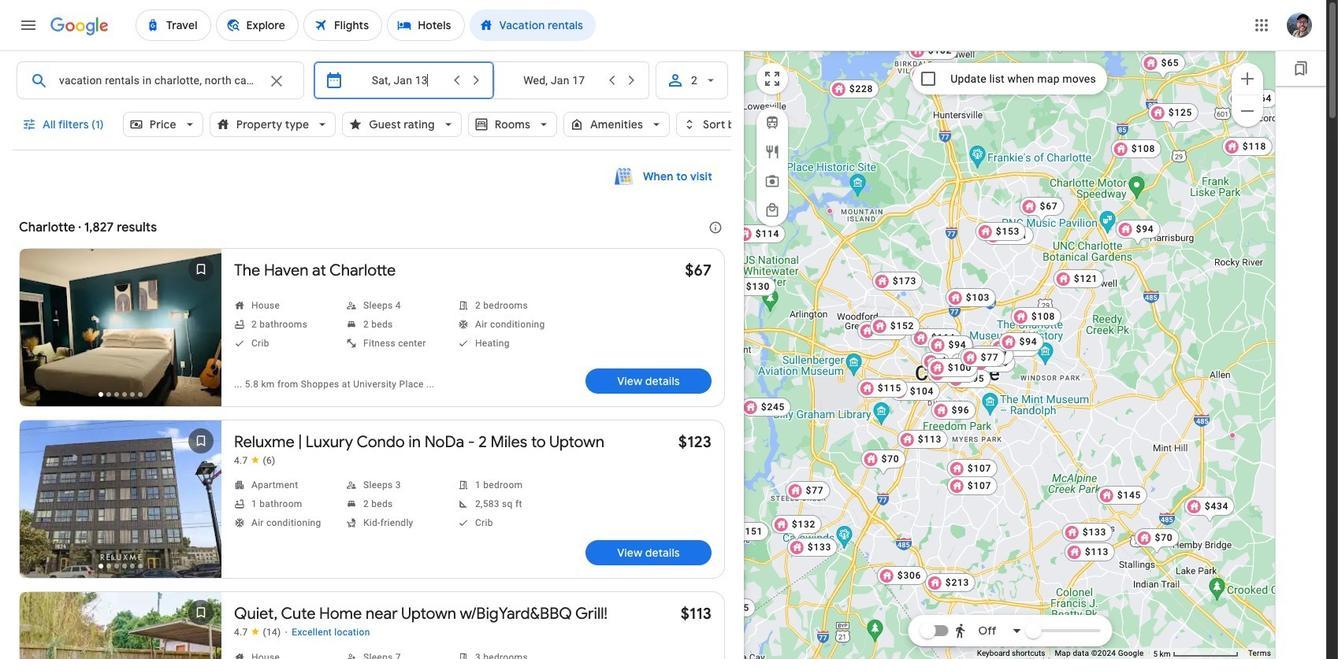 Task type: locate. For each thing, give the bounding box(es) containing it.
2 vertical spatial photo 1 image
[[20, 593, 222, 660]]

0 vertical spatial photo 1 image
[[20, 249, 222, 407]]

photo 1 image
[[20, 249, 222, 407], [20, 421, 222, 579], [20, 593, 222, 660]]

back image
[[21, 484, 59, 522]]

next image
[[182, 312, 220, 350]]

learn more about these results image
[[697, 209, 735, 247]]

0 vertical spatial photos list
[[20, 249, 222, 420]]

2 photo 1 image from the top
[[20, 421, 222, 579]]

3 photos list from the top
[[20, 593, 222, 660]]

map region
[[744, 50, 1277, 660]]

1 photo 1 image from the top
[[20, 249, 222, 407]]

Search for places, hotels and more text field
[[58, 62, 258, 99]]

1 photos list from the top
[[20, 249, 222, 420]]

1 vertical spatial photos list
[[20, 421, 222, 592]]

photos list
[[20, 249, 222, 420], [20, 421, 222, 592], [20, 593, 222, 660]]

save reluxme | luxury condo in noda - 2 miles to uptown to collection image
[[182, 423, 220, 460]]

2 photos list from the top
[[20, 421, 222, 592]]

zoom in map image
[[1239, 69, 1258, 88]]

Check-out text field
[[507, 62, 602, 99]]

cardinal cottage glamp/sleeps 4 image
[[1239, 445, 1245, 451]]

1 vertical spatial photo 1 image
[[20, 421, 222, 579]]

4.7 out of 5 stars from 6 reviews image
[[234, 455, 276, 468]]

Check-in text field
[[353, 62, 447, 99]]

2 vertical spatial photos list
[[20, 593, 222, 660]]



Task type: describe. For each thing, give the bounding box(es) containing it.
back image
[[21, 312, 59, 350]]

the franklin house su image
[[1167, 239, 1173, 245]]

photo 1 image for back image
[[20, 249, 222, 407]]

clear image
[[267, 72, 286, 91]]

photo 1 image for back icon
[[20, 421, 222, 579]]

filters form
[[13, 50, 768, 159]]

zoom out map image
[[1239, 101, 1258, 120]]

3 photo 1 image from the top
[[20, 593, 222, 660]]

view larger map image
[[763, 69, 782, 88]]

save the haven at charlotte to collection image
[[182, 251, 220, 289]]

4.7 out of 5 stars from 14 reviews image
[[234, 627, 281, 639]]

main menu image
[[19, 16, 38, 35]]

next image
[[182, 484, 220, 522]]

save quiet, cute home near uptown w/bigyard&bbq grill! to collection image
[[182, 594, 220, 632]]

photos list for back icon
[[20, 421, 222, 592]]

photos list for back image
[[20, 249, 222, 420]]

new! designer remodel w king bed, fast wifi image
[[1133, 482, 1140, 488]]



Task type: vqa. For each thing, say whether or not it's contained in the screenshot.
Photos 'list' related to Back icon
yes



